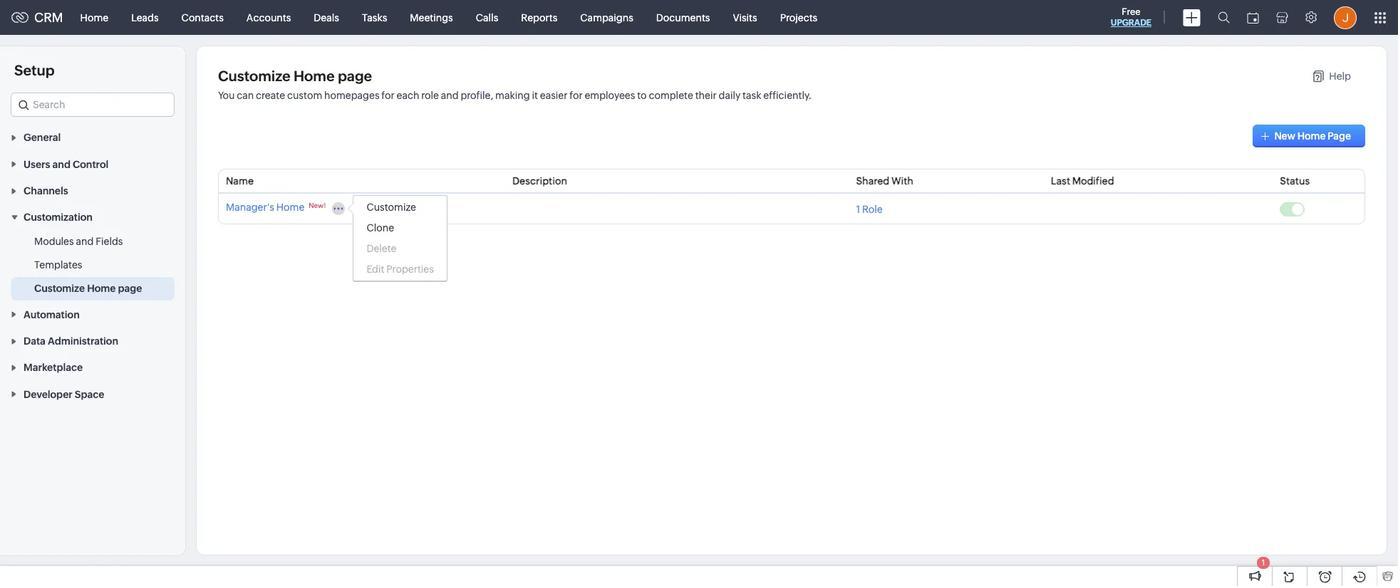 Task type: locate. For each thing, give the bounding box(es) containing it.
templates link
[[34, 258, 82, 273]]

and right users
[[52, 159, 71, 170]]

0 horizontal spatial for
[[382, 90, 395, 101]]

and left fields
[[76, 236, 94, 248]]

visits link
[[722, 0, 769, 35]]

page
[[338, 68, 372, 84], [118, 283, 142, 295]]

create
[[256, 90, 285, 101]]

shared with
[[856, 175, 914, 187]]

for right easier
[[570, 90, 583, 101]]

role
[[421, 90, 439, 101]]

customize home page inside customization region
[[34, 283, 142, 295]]

and inside customization region
[[76, 236, 94, 248]]

create menu element
[[1175, 0, 1210, 35]]

developer
[[24, 389, 73, 400]]

customize
[[218, 68, 291, 84], [367, 202, 416, 213], [34, 283, 85, 295]]

0 horizontal spatial and
[[52, 159, 71, 170]]

projects
[[780, 12, 818, 23]]

2 horizontal spatial customize
[[367, 202, 416, 213]]

None field
[[11, 93, 175, 117]]

delete link
[[356, 240, 445, 258]]

manager's home link
[[226, 202, 305, 213]]

projects link
[[769, 0, 829, 35]]

automation button
[[0, 301, 185, 328]]

easier
[[540, 90, 568, 101]]

0 vertical spatial and
[[441, 90, 459, 101]]

profile element
[[1326, 0, 1366, 35]]

free
[[1122, 6, 1141, 17]]

profile image
[[1335, 6, 1357, 29]]

0 horizontal spatial 1
[[856, 204, 860, 215]]

you can create custom homepages for each role and profile, making it easier for employees to complete their daily task efficiently.
[[218, 90, 812, 101]]

campaigns
[[580, 12, 634, 23]]

users and control
[[24, 159, 109, 170]]

making
[[496, 90, 530, 101]]

contacts
[[182, 12, 224, 23]]

profile,
[[461, 90, 494, 101]]

deals link
[[302, 0, 351, 35]]

0 horizontal spatial customize home page
[[34, 283, 142, 295]]

general button
[[0, 124, 185, 151]]

customize home page
[[218, 68, 372, 84], [34, 283, 142, 295]]

customize down templates
[[34, 283, 85, 295]]

shared
[[856, 175, 890, 187]]

visits
[[733, 12, 758, 23]]

customize home page up the automation dropdown button
[[34, 283, 142, 295]]

and right role
[[441, 90, 459, 101]]

name
[[226, 175, 254, 187]]

home right crm
[[80, 12, 108, 23]]

create menu image
[[1183, 9, 1201, 26]]

home
[[80, 12, 108, 23], [294, 68, 335, 84], [1298, 130, 1326, 142], [276, 202, 305, 213], [87, 283, 116, 295]]

customize home page link
[[34, 282, 142, 296]]

1 horizontal spatial 1
[[1262, 559, 1266, 567]]

page up the automation dropdown button
[[118, 283, 142, 295]]

0 horizontal spatial page
[[118, 283, 142, 295]]

contacts link
[[170, 0, 235, 35]]

1 vertical spatial page
[[118, 283, 142, 295]]

leads link
[[120, 0, 170, 35]]

customize up clone link
[[367, 202, 416, 213]]

new home page button
[[1254, 125, 1366, 148]]

1 horizontal spatial customize
[[218, 68, 291, 84]]

0 horizontal spatial customize
[[34, 283, 85, 295]]

customize inside "customize home page" link
[[34, 283, 85, 295]]

and
[[441, 90, 459, 101], [52, 159, 71, 170], [76, 236, 94, 248]]

channels
[[24, 185, 68, 197]]

1 vertical spatial and
[[52, 159, 71, 170]]

and inside dropdown button
[[52, 159, 71, 170]]

1 horizontal spatial page
[[338, 68, 372, 84]]

daily
[[719, 90, 741, 101]]

reports link
[[510, 0, 569, 35]]

tasks
[[362, 12, 387, 23]]

row
[[219, 170, 1365, 194]]

customize inside customize link
[[367, 202, 416, 213]]

calendar image
[[1248, 12, 1260, 23]]

for
[[382, 90, 395, 101], [570, 90, 583, 101]]

to
[[637, 90, 647, 101]]

0 vertical spatial customize home page
[[218, 68, 372, 84]]

modules
[[34, 236, 74, 248]]

new!
[[309, 202, 326, 210]]

0 vertical spatial page
[[338, 68, 372, 84]]

page inside "customize home page" link
[[118, 283, 142, 295]]

help
[[1330, 71, 1352, 82]]

row containing name
[[219, 170, 1365, 194]]

1 vertical spatial 1
[[1262, 559, 1266, 567]]

2 vertical spatial and
[[76, 236, 94, 248]]

2 vertical spatial customize
[[34, 283, 85, 295]]

manager's
[[226, 202, 274, 213]]

1 horizontal spatial customize home page
[[218, 68, 372, 84]]

1 for 1
[[1262, 559, 1266, 567]]

customize home page up custom
[[218, 68, 372, 84]]

calls
[[476, 12, 499, 23]]

page up homepages
[[338, 68, 372, 84]]

1 vertical spatial customize home page
[[34, 283, 142, 295]]

0 vertical spatial customize
[[218, 68, 291, 84]]

homepages
[[324, 90, 380, 101]]

crm link
[[11, 10, 63, 25]]

task
[[743, 90, 762, 101]]

documents
[[656, 12, 710, 23]]

you
[[218, 90, 235, 101]]

1 horizontal spatial for
[[570, 90, 583, 101]]

1 vertical spatial customize
[[367, 202, 416, 213]]

customization button
[[0, 204, 185, 231]]

and for modules and fields
[[76, 236, 94, 248]]

home up the automation dropdown button
[[87, 283, 116, 295]]

data
[[24, 336, 46, 347]]

customize up can
[[218, 68, 291, 84]]

2 horizontal spatial and
[[441, 90, 459, 101]]

page
[[1328, 130, 1352, 142]]

role
[[863, 204, 883, 215]]

home right "new"
[[1298, 130, 1326, 142]]

leads
[[131, 12, 159, 23]]

1
[[856, 204, 860, 215], [1262, 559, 1266, 567]]

last
[[1051, 175, 1071, 187]]

1 horizontal spatial and
[[76, 236, 94, 248]]

modules and fields
[[34, 236, 123, 248]]

edit
[[367, 264, 385, 275]]

reports
[[521, 12, 558, 23]]

0 vertical spatial 1
[[856, 204, 860, 215]]

clone
[[367, 222, 394, 234]]

for left the each
[[382, 90, 395, 101]]



Task type: vqa. For each thing, say whether or not it's contained in the screenshot.
You on the top
yes



Task type: describe. For each thing, give the bounding box(es) containing it.
help link
[[1314, 71, 1352, 82]]

documents link
[[645, 0, 722, 35]]

free upgrade
[[1111, 6, 1152, 28]]

tasks link
[[351, 0, 399, 35]]

meetings
[[410, 12, 453, 23]]

search element
[[1210, 0, 1239, 35]]

setup
[[14, 62, 55, 78]]

channels button
[[0, 177, 185, 204]]

can
[[237, 90, 254, 101]]

crm
[[34, 10, 63, 25]]

accounts
[[247, 12, 291, 23]]

employees
[[585, 90, 635, 101]]

each
[[397, 90, 419, 101]]

delete
[[367, 243, 397, 254]]

home inside customization region
[[87, 283, 116, 295]]

manager's home new!
[[226, 202, 326, 213]]

deals
[[314, 12, 339, 23]]

marketplace
[[24, 362, 83, 374]]

marketplace button
[[0, 354, 185, 381]]

2 for from the left
[[570, 90, 583, 101]]

it
[[532, 90, 538, 101]]

accounts link
[[235, 0, 302, 35]]

templates
[[34, 260, 82, 271]]

data administration
[[24, 336, 118, 347]]

and for users and control
[[52, 159, 71, 170]]

new
[[1275, 130, 1296, 142]]

last modified
[[1051, 175, 1115, 187]]

customization region
[[0, 231, 185, 301]]

developer space button
[[0, 381, 185, 408]]

users and control button
[[0, 151, 185, 177]]

administration
[[48, 336, 118, 347]]

data administration button
[[0, 328, 185, 354]]

Search text field
[[11, 93, 174, 116]]

complete
[[649, 90, 694, 101]]

calls link
[[465, 0, 510, 35]]

1 role
[[856, 204, 883, 215]]

search image
[[1218, 11, 1230, 24]]

home inside 'link'
[[80, 12, 108, 23]]

1 for from the left
[[382, 90, 395, 101]]

home inside button
[[1298, 130, 1326, 142]]

efficiently.
[[764, 90, 812, 101]]

edit properties
[[367, 264, 434, 275]]

developer space
[[24, 389, 104, 400]]

with
[[892, 175, 914, 187]]

new home page
[[1275, 130, 1352, 142]]

upgrade
[[1111, 18, 1152, 28]]

status
[[1281, 175, 1310, 187]]

description
[[513, 175, 567, 187]]

space
[[75, 389, 104, 400]]

customization
[[24, 212, 93, 223]]

control
[[73, 159, 109, 170]]

home left new!
[[276, 202, 305, 213]]

custom
[[287, 90, 322, 101]]

automation
[[24, 309, 80, 321]]

their
[[696, 90, 717, 101]]

users
[[24, 159, 50, 170]]

home up custom
[[294, 68, 335, 84]]

meetings link
[[399, 0, 465, 35]]

fields
[[96, 236, 123, 248]]

campaigns link
[[569, 0, 645, 35]]

modified
[[1073, 175, 1115, 187]]

properties
[[387, 264, 434, 275]]

modules and fields link
[[34, 235, 123, 249]]

home link
[[69, 0, 120, 35]]

customize link
[[356, 198, 445, 217]]

edit properties link
[[356, 260, 445, 279]]

1 for 1 role
[[856, 204, 860, 215]]

general
[[24, 132, 61, 144]]

clone link
[[356, 219, 445, 237]]



